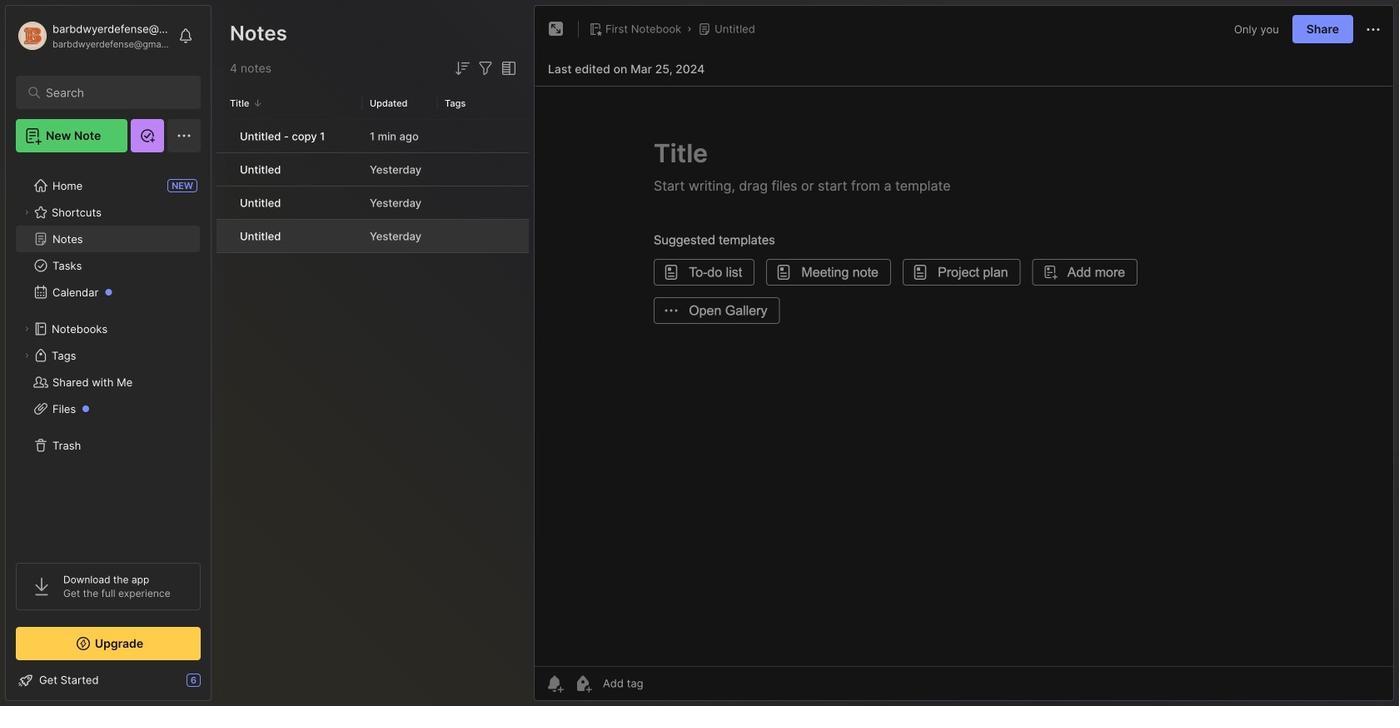 Task type: vqa. For each thing, say whether or not it's contained in the screenshot.
Sort options field
yes



Task type: locate. For each thing, give the bounding box(es) containing it.
Add tag field
[[601, 676, 726, 691]]

1 cell from the top
[[217, 120, 230, 152]]

Note Editor text field
[[535, 86, 1393, 666]]

main element
[[0, 0, 217, 706]]

Sort options field
[[452, 58, 472, 78]]

Help and Learning task checklist field
[[6, 667, 211, 694]]

2 cell from the top
[[217, 153, 230, 186]]

add filters image
[[476, 58, 495, 78]]

3 cell from the top
[[217, 187, 230, 219]]

None search field
[[46, 82, 179, 102]]

row group
[[217, 120, 529, 254]]

cell
[[217, 120, 230, 152], [217, 153, 230, 186], [217, 187, 230, 219], [217, 220, 230, 252]]

more actions image
[[1363, 20, 1383, 40]]

expand notebooks image
[[22, 324, 32, 334]]

expand tags image
[[22, 351, 32, 361]]

tree
[[6, 162, 211, 548]]



Task type: describe. For each thing, give the bounding box(es) containing it.
note window element
[[534, 5, 1394, 705]]

click to collapse image
[[210, 675, 223, 695]]

More actions field
[[1363, 19, 1383, 40]]

Search text field
[[46, 85, 179, 101]]

4 cell from the top
[[217, 220, 230, 252]]

tree inside main element
[[6, 162, 211, 548]]

View options field
[[495, 58, 519, 78]]

none search field inside main element
[[46, 82, 179, 102]]

add tag image
[[573, 674, 593, 694]]

Add filters field
[[476, 58, 495, 78]]

expand note image
[[546, 19, 566, 39]]

Account field
[[16, 19, 170, 52]]

add a reminder image
[[545, 674, 565, 694]]



